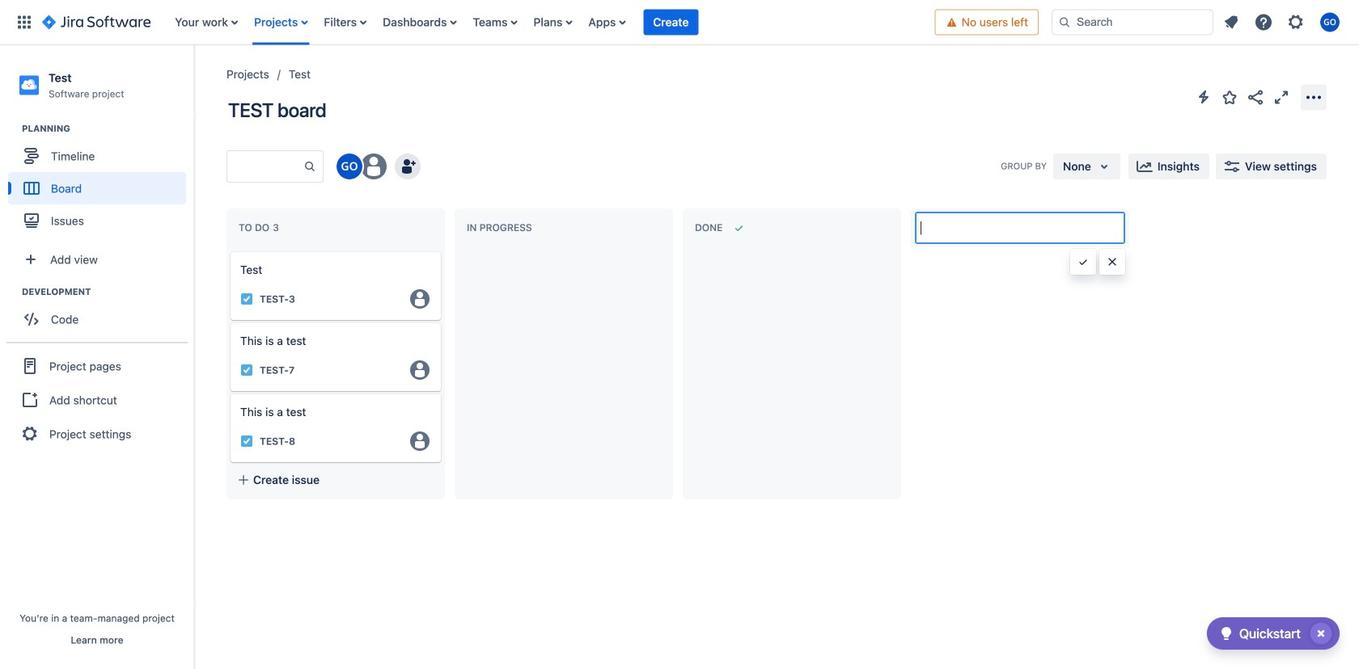 Task type: describe. For each thing, give the bounding box(es) containing it.
1 task image from the top
[[240, 293, 253, 306]]

enter full screen image
[[1272, 88, 1291, 107]]

2 vertical spatial group
[[6, 342, 188, 457]]

star test board image
[[1220, 88, 1239, 107]]

1 horizontal spatial list
[[1217, 8, 1349, 37]]

add people image
[[398, 157, 417, 176]]

search image
[[1058, 16, 1071, 29]]

2 task image from the top
[[240, 364, 253, 377]]

notifications image
[[1221, 13, 1241, 32]]

group for development icon
[[8, 286, 193, 341]]

development image
[[2, 282, 22, 302]]

settings image
[[1286, 13, 1306, 32]]

group for "planning" image
[[8, 122, 193, 242]]

appswitcher icon image
[[15, 13, 34, 32]]

create issue image
[[219, 241, 239, 260]]

cancel image
[[1106, 256, 1119, 269]]

more actions image
[[1304, 88, 1323, 107]]

check image
[[1217, 624, 1236, 644]]

task image
[[240, 435, 253, 448]]

primary element
[[10, 0, 935, 45]]

your profile and settings image
[[1320, 13, 1340, 32]]



Task type: locate. For each thing, give the bounding box(es) containing it.
heading for group for development icon
[[22, 286, 193, 299]]

Search this board text field
[[227, 152, 303, 181]]

heading for group for "planning" image
[[22, 122, 193, 135]]

2 heading from the top
[[22, 286, 193, 299]]

confirm image
[[1077, 256, 1090, 269]]

1 vertical spatial task image
[[240, 364, 253, 377]]

group
[[8, 122, 193, 242], [8, 286, 193, 341], [6, 342, 188, 457]]

0 horizontal spatial list
[[167, 0, 935, 45]]

planning image
[[2, 119, 22, 138]]

dismiss quickstart image
[[1308, 621, 1334, 647]]

0 vertical spatial task image
[[240, 293, 253, 306]]

banner
[[0, 0, 1359, 45]]

Search field
[[1052, 9, 1213, 35]]

help image
[[1254, 13, 1273, 32]]

to do element
[[239, 222, 282, 234]]

1 heading from the top
[[22, 122, 193, 135]]

jira software image
[[42, 13, 151, 32], [42, 13, 151, 32]]

0 vertical spatial group
[[8, 122, 193, 242]]

heading
[[22, 122, 193, 135], [22, 286, 193, 299]]

None field
[[916, 214, 1124, 243]]

task image
[[240, 293, 253, 306], [240, 364, 253, 377]]

automations menu button icon image
[[1194, 87, 1213, 107]]

sidebar element
[[0, 45, 194, 670]]

list item
[[643, 0, 698, 45]]

task image down to do element
[[240, 293, 253, 306]]

1 vertical spatial group
[[8, 286, 193, 341]]

task image up task image
[[240, 364, 253, 377]]

sidebar navigation image
[[176, 65, 212, 97]]

0 vertical spatial heading
[[22, 122, 193, 135]]

list
[[167, 0, 935, 45], [1217, 8, 1349, 37]]

1 vertical spatial heading
[[22, 286, 193, 299]]

None search field
[[1052, 9, 1213, 35]]



Task type: vqa. For each thing, say whether or not it's contained in the screenshot.
Unstar this space icon
no



